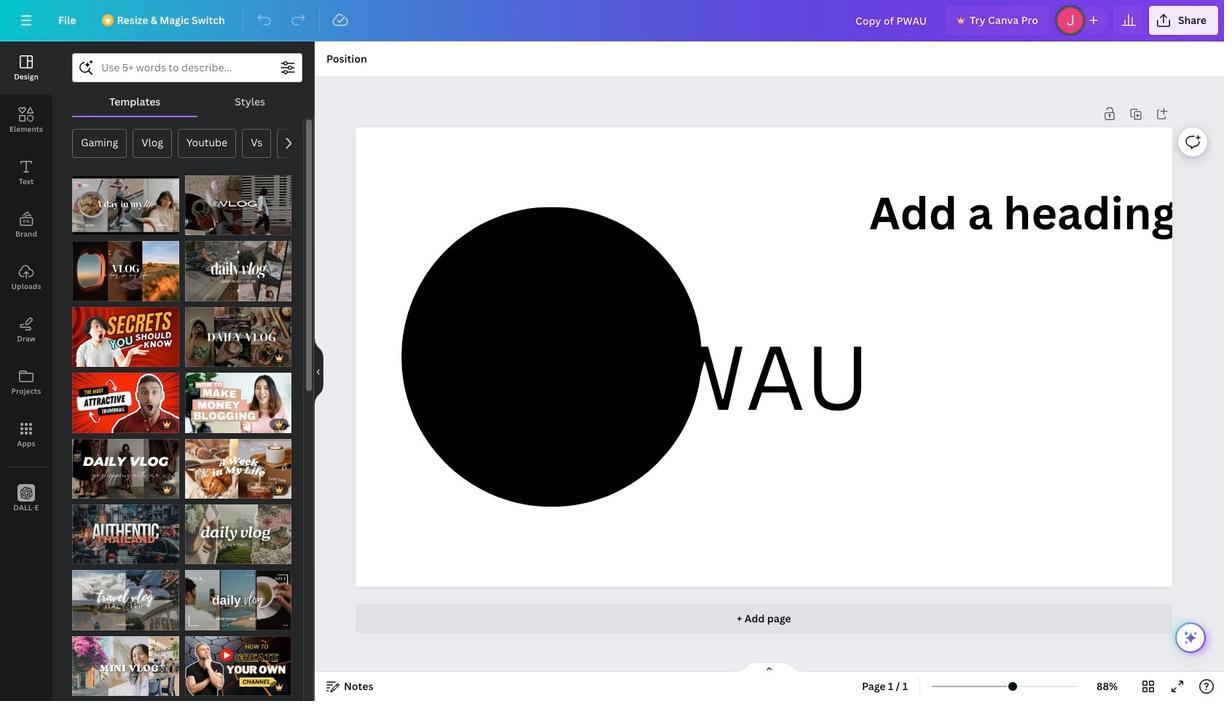 Task type: describe. For each thing, give the bounding box(es) containing it.
1 vertical spatial brown minimalist lifestyle daily vlog youtube thumbnail group
[[185, 562, 291, 631]]

side panel tab list
[[0, 42, 52, 525]]

most attractive youtube thumbnail image
[[72, 373, 179, 433]]

green white minimalistic simple collage  daily vlog youtube thumbnail image
[[185, 505, 291, 565]]

big text how to youtube thumbnail group
[[185, 365, 291, 433]]

Design title text field
[[844, 6, 940, 35]]

green white minimalistic simple collage  daily vlog youtube thumbnail group
[[185, 496, 291, 565]]

brown and white simple vlog youtube thumbnail image
[[185, 176, 291, 236]]

brown and white simple vlog youtube thumbnail group
[[185, 167, 291, 236]]

big text how to youtube thumbnail image
[[185, 373, 291, 433]]

neutral elegant minimalist daily vlog youtube thumbnail image
[[185, 242, 291, 302]]

canva assistant image
[[1182, 630, 1199, 647]]

marketing channel youtube thumbnail group
[[185, 628, 291, 697]]

white brown modern playful daily vlog youtube thumbnail group
[[185, 430, 291, 499]]

red colorful tips youtube thumbnail image
[[72, 307, 179, 367]]

neutral minimalist travel vlog youtube thumbnail image
[[72, 571, 179, 631]]

0 horizontal spatial brown minimalist lifestyle daily vlog youtube thumbnail image
[[72, 176, 179, 236]]

dark grey minimalist photo travel youtube thumbnail group
[[72, 496, 179, 565]]

white brown modern playful daily vlog youtube thumbnail image
[[185, 439, 291, 499]]

brown black elegant aesthetic fashion vlog youtube thumbnail group
[[72, 430, 179, 499]]

brown black elegant aesthetic fashion vlog youtube thumbnail image
[[72, 439, 179, 499]]

main menu bar
[[0, 0, 1224, 42]]

orange yellow minimalist aesthetic a day in my life travel vlog youtube thumbnail group
[[72, 233, 179, 302]]

0 horizontal spatial brown minimalist lifestyle daily vlog youtube thumbnail group
[[72, 167, 179, 236]]



Task type: vqa. For each thing, say whether or not it's contained in the screenshot.
the templates
no



Task type: locate. For each thing, give the bounding box(es) containing it.
brown minimalist lifestyle daily vlog youtube thumbnail group up orange yellow minimalist aesthetic a day in my life travel vlog youtube thumbnail
[[72, 167, 179, 236]]

Zoom button
[[1084, 676, 1131, 699]]

Use 5+ words to describe... search field
[[101, 54, 273, 82]]

neutral minimalist travel vlog youtube thumbnail group
[[72, 562, 179, 631]]

0 vertical spatial brown minimalist lifestyle daily vlog youtube thumbnail image
[[72, 176, 179, 236]]

white simple mini vlog youtube thumbnail group
[[72, 628, 179, 697]]

hide image
[[314, 337, 324, 407]]

brown minimalist lifestyle daily vlog youtube thumbnail image
[[72, 176, 179, 236], [185, 571, 291, 631]]

1 horizontal spatial brown minimalist lifestyle daily vlog youtube thumbnail image
[[185, 571, 291, 631]]

marketing channel youtube thumbnail image
[[185, 637, 291, 697]]

1 vertical spatial brown minimalist lifestyle daily vlog youtube thumbnail image
[[185, 571, 291, 631]]

brown minimalist lifestyle daily vlog youtube thumbnail group
[[72, 167, 179, 236], [185, 562, 291, 631]]

brown white modern lifestyle vlog youtube thumbnail image
[[185, 307, 291, 367]]

orange yellow minimalist aesthetic a day in my life travel vlog youtube thumbnail image
[[72, 242, 179, 302]]

most attractive youtube thumbnail group
[[72, 365, 179, 433]]

brown minimalist lifestyle daily vlog youtube thumbnail group up marketing channel youtube thumbnail
[[185, 562, 291, 631]]

0 vertical spatial brown minimalist lifestyle daily vlog youtube thumbnail group
[[72, 167, 179, 236]]

brown white modern lifestyle vlog youtube thumbnail group
[[185, 299, 291, 367]]

neutral elegant minimalist daily vlog youtube thumbnail group
[[185, 233, 291, 302]]

white simple mini vlog youtube thumbnail image
[[72, 637, 179, 697]]

1 horizontal spatial brown minimalist lifestyle daily vlog youtube thumbnail group
[[185, 562, 291, 631]]

brown minimalist lifestyle daily vlog youtube thumbnail image down green white minimalistic simple collage  daily vlog youtube thumbnail
[[185, 571, 291, 631]]

show pages image
[[735, 662, 805, 674]]

brown minimalist lifestyle daily vlog youtube thumbnail image up orange yellow minimalist aesthetic a day in my life travel vlog youtube thumbnail
[[72, 176, 179, 236]]

dark grey minimalist photo travel youtube thumbnail image
[[72, 505, 179, 565]]

red colorful tips youtube thumbnail group
[[72, 299, 179, 367]]



